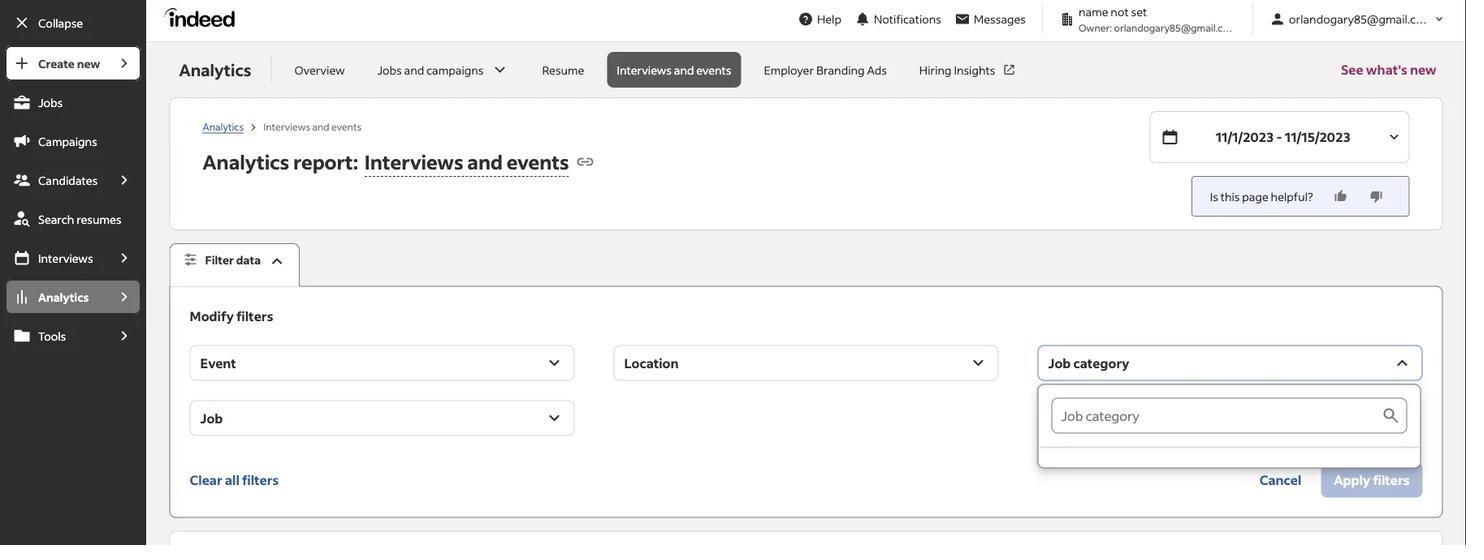 Task type: vqa. For each thing, say whether or not it's contained in the screenshot.
jobs and campaigns button
yes



Task type: describe. For each thing, give the bounding box(es) containing it.
campaigns
[[427, 63, 484, 77]]

create
[[38, 56, 75, 71]]

clear all filters button
[[190, 463, 279, 498]]

collapse
[[38, 15, 83, 30]]

location
[[624, 355, 679, 372]]

search resumes
[[38, 212, 121, 227]]

interviews and events link
[[607, 52, 741, 88]]

cancel
[[1260, 472, 1302, 489]]

Job category field
[[1052, 399, 1382, 434]]

interviews link
[[5, 240, 107, 276]]

messages link
[[948, 4, 1033, 34]]

create new link
[[5, 45, 107, 81]]

resume
[[542, 63, 584, 77]]

cancel button
[[1247, 463, 1315, 498]]

filter data button
[[169, 244, 300, 287]]

event button
[[190, 346, 575, 382]]

owner:
[[1079, 21, 1112, 34]]

clear all filters
[[190, 472, 279, 489]]

messages
[[974, 12, 1026, 26]]

create new
[[38, 56, 100, 71]]

0 horizontal spatial events
[[331, 120, 362, 133]]

11/1/2023 - 11/15/2023
[[1216, 129, 1351, 145]]

notifications button
[[848, 1, 948, 37]]

this
[[1221, 189, 1240, 204]]

11/15/2023
[[1285, 129, 1351, 145]]

what's
[[1366, 61, 1408, 78]]

candidates link
[[5, 162, 107, 198]]

branding
[[816, 63, 865, 77]]

new inside create new link
[[77, 56, 100, 71]]

notifications
[[874, 12, 942, 26]]

data
[[236, 253, 261, 268]]

jobs and campaigns button
[[368, 52, 520, 88]]

name not set owner: orlandogary85@gmail.com element
[[1053, 3, 1243, 35]]

job category button
[[1038, 346, 1423, 382]]

collapse button
[[5, 5, 142, 41]]

see what's new button
[[1341, 42, 1437, 97]]

overview link
[[285, 52, 355, 88]]

tools
[[38, 329, 66, 344]]

modify filters
[[190, 308, 273, 325]]

event
[[200, 355, 236, 372]]

job category list box
[[1039, 386, 1421, 468]]

filter
[[205, 253, 234, 268]]

employer branding ads link
[[754, 52, 897, 88]]

-
[[1277, 129, 1282, 145]]

set
[[1131, 4, 1147, 19]]

indeed home image
[[164, 8, 242, 27]]

overview
[[294, 63, 345, 77]]

0 vertical spatial analytics link
[[203, 120, 244, 133]]

new inside see what's new button
[[1410, 61, 1437, 78]]

menu bar containing create new
[[0, 45, 146, 546]]

see what's new
[[1341, 61, 1437, 78]]

is
[[1210, 189, 1219, 204]]

help
[[817, 12, 842, 26]]

ads
[[867, 63, 887, 77]]

hiring insights
[[920, 63, 996, 77]]

page
[[1242, 189, 1269, 204]]

category
[[1074, 355, 1130, 372]]

11/1/2023
[[1216, 129, 1274, 145]]

1 vertical spatial interviews and events
[[263, 120, 362, 133]]

candidates
[[38, 173, 98, 188]]

this page is not helpful image
[[1369, 188, 1385, 205]]

orlandogary85@gmail.com inside popup button
[[1289, 12, 1433, 26]]

name not set owner: orlandogary85@gmail.com
[[1079, 4, 1238, 34]]

campaigns
[[38, 134, 97, 149]]

clear
[[190, 472, 222, 489]]



Task type: locate. For each thing, give the bounding box(es) containing it.
job left category
[[1049, 355, 1071, 372]]

1 horizontal spatial jobs
[[377, 63, 402, 77]]

and inside button
[[404, 63, 424, 77]]

job inside popup button
[[200, 410, 223, 427]]

events up report:
[[331, 120, 362, 133]]

filters inside button
[[242, 472, 279, 489]]

job
[[1049, 355, 1071, 372], [200, 410, 223, 427]]

new right create
[[77, 56, 100, 71]]

orlandogary85@gmail.com down set
[[1114, 21, 1238, 34]]

0 vertical spatial interviews and events
[[617, 63, 732, 77]]

filters
[[236, 308, 273, 325], [242, 472, 279, 489]]

0 horizontal spatial orlandogary85@gmail.com
[[1114, 21, 1238, 34]]

help button
[[791, 4, 848, 34]]

1 vertical spatial events
[[331, 120, 362, 133]]

job button
[[190, 401, 575, 437]]

orlandogary85@gmail.com button
[[1263, 4, 1453, 34]]

1 vertical spatial job
[[200, 410, 223, 427]]

insights
[[954, 63, 996, 77]]

jobs inside menu bar
[[38, 95, 63, 110]]

analytics
[[179, 59, 251, 80], [203, 120, 244, 133], [203, 149, 289, 174], [38, 290, 89, 305]]

0 vertical spatial job
[[1049, 355, 1071, 372]]

0 horizontal spatial new
[[77, 56, 100, 71]]

hiring
[[920, 63, 952, 77]]

events inside interviews and events link
[[696, 63, 732, 77]]

job down event
[[200, 410, 223, 427]]

employer
[[764, 63, 814, 77]]

all
[[225, 472, 239, 489]]

orlandogary85@gmail.com inside name not set owner: orlandogary85@gmail.com
[[1114, 21, 1238, 34]]

jobs
[[377, 63, 402, 77], [38, 95, 63, 110]]

0 vertical spatial filters
[[236, 308, 273, 325]]

filters right modify
[[236, 308, 273, 325]]

jobs down create new link
[[38, 95, 63, 110]]

jobs inside button
[[377, 63, 402, 77]]

interviews and events button
[[358, 144, 569, 180]]

events
[[696, 63, 732, 77], [331, 120, 362, 133], [507, 149, 569, 174]]

analytics inside analytics link
[[38, 290, 89, 305]]

filter data
[[205, 253, 261, 268]]

job for job
[[200, 410, 223, 427]]

orlandogary85@gmail.com up see
[[1289, 12, 1433, 26]]

menu bar
[[0, 45, 146, 546]]

jobs for jobs
[[38, 95, 63, 110]]

new right what's
[[1410, 61, 1437, 78]]

is this page helpful?
[[1210, 189, 1313, 204]]

report:
[[293, 149, 358, 174]]

campaigns link
[[5, 123, 142, 159]]

1 horizontal spatial interviews and events
[[617, 63, 732, 77]]

this page is helpful image
[[1333, 188, 1349, 205]]

1 vertical spatial jobs
[[38, 95, 63, 110]]

modify
[[190, 308, 234, 325]]

orlandogary85@gmail.com
[[1289, 12, 1433, 26], [1114, 21, 1238, 34]]

job for job category
[[1049, 355, 1071, 372]]

1 vertical spatial analytics link
[[5, 279, 107, 315]]

tools link
[[5, 318, 107, 354]]

jobs and campaigns
[[377, 63, 484, 77]]

1 vertical spatial filters
[[242, 472, 279, 489]]

2 horizontal spatial events
[[696, 63, 732, 77]]

1 horizontal spatial orlandogary85@gmail.com
[[1289, 12, 1433, 26]]

filters right "all"
[[242, 472, 279, 489]]

0 vertical spatial events
[[696, 63, 732, 77]]

analytics link
[[203, 120, 244, 133], [5, 279, 107, 315]]

location button
[[614, 346, 999, 382]]

2 vertical spatial events
[[507, 149, 569, 174]]

interviews and events
[[617, 63, 732, 77], [263, 120, 362, 133]]

1 horizontal spatial analytics link
[[203, 120, 244, 133]]

events left employer
[[696, 63, 732, 77]]

see
[[1341, 61, 1364, 78]]

search resumes link
[[5, 201, 142, 237]]

resume link
[[533, 52, 594, 88]]

analytics report: interviews and events
[[203, 149, 569, 174]]

0 horizontal spatial job
[[200, 410, 223, 427]]

1 horizontal spatial events
[[507, 149, 569, 174]]

name
[[1079, 4, 1109, 19]]

hiring insights link
[[910, 52, 1026, 88]]

helpful?
[[1271, 189, 1313, 204]]

1 horizontal spatial job
[[1049, 355, 1071, 372]]

jobs link
[[5, 84, 142, 120]]

interviews
[[617, 63, 672, 77], [263, 120, 310, 133], [365, 149, 464, 174], [38, 251, 93, 266]]

jobs left the campaigns
[[377, 63, 402, 77]]

0 horizontal spatial jobs
[[38, 95, 63, 110]]

and
[[404, 63, 424, 77], [674, 63, 694, 77], [312, 120, 330, 133], [467, 149, 503, 174]]

0 horizontal spatial interviews and events
[[263, 120, 362, 133]]

events left show shareable url image at top
[[507, 149, 569, 174]]

job category
[[1049, 355, 1130, 372]]

0 horizontal spatial analytics link
[[5, 279, 107, 315]]

0 vertical spatial jobs
[[377, 63, 402, 77]]

1 horizontal spatial new
[[1410, 61, 1437, 78]]

show shareable url image
[[576, 152, 595, 172]]

search
[[38, 212, 74, 227]]

not
[[1111, 4, 1129, 19]]

job inside popup button
[[1049, 355, 1071, 372]]

jobs for jobs and campaigns
[[377, 63, 402, 77]]

new
[[77, 56, 100, 71], [1410, 61, 1437, 78]]

resumes
[[76, 212, 121, 227]]

employer branding ads
[[764, 63, 887, 77]]



